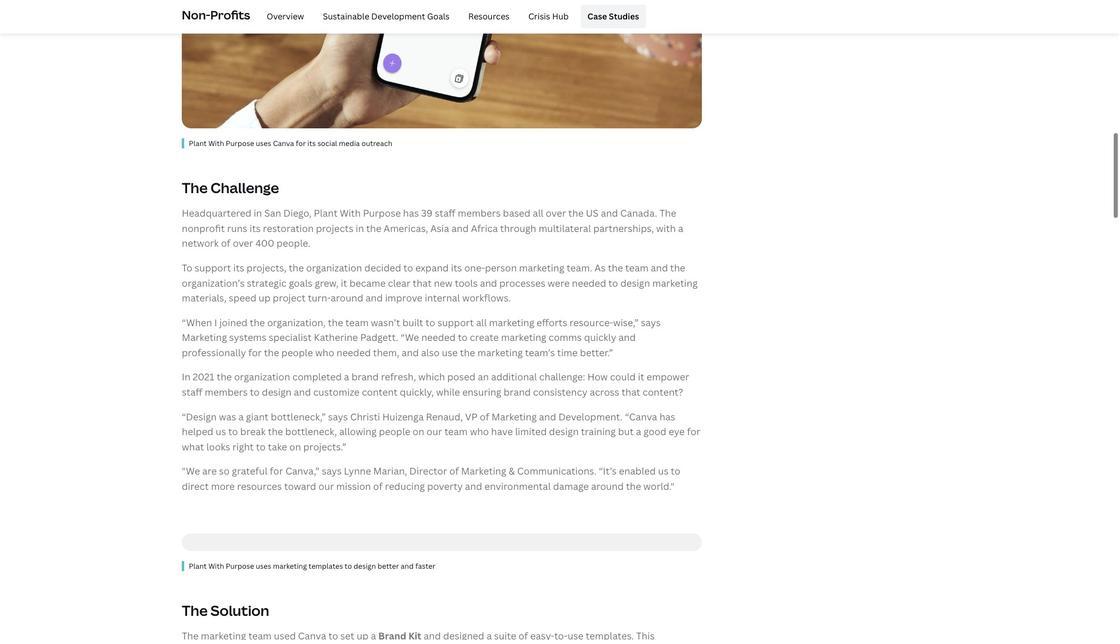 Task type: locate. For each thing, give the bounding box(es) containing it.
design up giant at the bottom
[[262, 386, 292, 399]]

grew,
[[315, 276, 339, 289]]

0 vertical spatial staff
[[435, 207, 456, 220]]

with
[[209, 138, 224, 148], [340, 207, 361, 220], [209, 561, 224, 571]]

around inside to support its projects, the organization decided to expand its one-person marketing team. as the team and the organization's strategic goals grew, it became clear that new tools and processes were needed to design marketing materials, speed up project turn-around and improve internal workflows.
[[331, 292, 364, 304]]

who down katherine
[[315, 346, 335, 359]]

and up workflows.
[[480, 276, 497, 289]]

uses left canva on the left top of the page
[[256, 138, 271, 148]]

for up resources
[[270, 465, 283, 478]]

1 vertical spatial with
[[340, 207, 361, 220]]

1 horizontal spatial members
[[458, 207, 501, 220]]

have
[[492, 425, 513, 438]]

0 horizontal spatial our
[[319, 480, 334, 493]]

and down the 'became'
[[366, 292, 383, 304]]

1 uses from the top
[[256, 138, 271, 148]]

"we
[[182, 465, 200, 478]]

posed
[[448, 371, 476, 384]]

0 horizontal spatial organization
[[234, 371, 290, 384]]

with inside headquartered in san diego, plant with purpose has 39 staff members based all over the us and canada. the nonprofit runs its restoration projects in the americas, asia and africa through multilateral partnerships, with a network of over 400 people.
[[340, 207, 361, 220]]

1 vertical spatial our
[[319, 480, 334, 493]]

0 vertical spatial plant
[[189, 138, 207, 148]]

1 horizontal spatial organization
[[306, 261, 362, 274]]

marketing left templates
[[273, 561, 307, 571]]

0 vertical spatial who
[[315, 346, 335, 359]]

of inside "design was a giant bottleneck," says christi huizenga renaud, vp of marketing and development. "canva has helped us to break the bottleneck, allowing people on our team who have limited design training but a good eye for what looks right to take on projects."
[[480, 410, 490, 423]]

staff down in
[[182, 386, 203, 399]]

break
[[240, 425, 266, 438]]

1 horizontal spatial in
[[356, 222, 364, 235]]

plant for marketing
[[189, 561, 207, 571]]

purpose up solution
[[226, 561, 254, 571]]

marketing down the with in the right of the page
[[653, 276, 698, 289]]

"we
[[401, 331, 419, 344]]

1 vertical spatial who
[[470, 425, 489, 438]]

2 horizontal spatial needed
[[572, 276, 607, 289]]

partnerships,
[[594, 222, 654, 235]]

marketing
[[182, 331, 227, 344], [492, 410, 537, 423], [462, 465, 507, 478]]

1 horizontal spatial has
[[660, 410, 676, 423]]

diego,
[[284, 207, 312, 220]]

39
[[421, 207, 433, 220]]

a right the was
[[239, 410, 244, 423]]

non-profits
[[182, 7, 250, 23]]

quickly
[[584, 331, 617, 344]]

0 vertical spatial in
[[254, 207, 262, 220]]

team right as
[[626, 261, 649, 274]]

uses for canva
[[256, 138, 271, 148]]

marketing inside "we are so grateful for canva," says lynne marian, director of marketing & communications. "it's enabled us to direct more resources toward our mission of reducing poverty and environmental damage around the world."
[[462, 465, 507, 478]]

2 vertical spatial says
[[322, 465, 342, 478]]

on down huizenga
[[413, 425, 425, 438]]

needed down katherine
[[337, 346, 371, 359]]

1 vertical spatial team
[[346, 316, 369, 329]]

and up limited
[[539, 410, 557, 423]]

0 horizontal spatial us
[[216, 425, 226, 438]]

1 horizontal spatial on
[[413, 425, 425, 438]]

purpose left canva on the left top of the page
[[226, 138, 254, 148]]

0 vertical spatial our
[[427, 425, 442, 438]]

wise,"
[[614, 316, 639, 329]]

menu bar
[[255, 5, 647, 28]]

multilateral
[[539, 222, 592, 235]]

and down the wise," at right
[[619, 331, 636, 344]]

and inside "design was a giant bottleneck," says christi huizenga renaud, vp of marketing and development. "canva has helped us to break the bottleneck, allowing people on our team who have limited design training but a good eye for what looks right to take on projects."
[[539, 410, 557, 423]]

us
[[586, 207, 599, 220]]

with for marketing
[[209, 561, 224, 571]]

1 horizontal spatial staff
[[435, 207, 456, 220]]

1 horizontal spatial needed
[[422, 331, 456, 344]]

2 vertical spatial team
[[445, 425, 468, 438]]

of inside headquartered in san diego, plant with purpose has 39 staff members based all over the us and canada. the nonprofit runs its restoration projects in the americas, asia and africa through multilateral partnerships, with a network of over 400 people.
[[221, 237, 231, 250]]

the up take
[[268, 425, 283, 438]]

renaud,
[[426, 410, 463, 423]]

the right 2021
[[217, 371, 232, 384]]

us up looks
[[216, 425, 226, 438]]

design
[[621, 276, 650, 289], [262, 386, 292, 399], [549, 425, 579, 438], [354, 561, 376, 571]]

2 vertical spatial needed
[[337, 346, 371, 359]]

0 vertical spatial marketing
[[182, 331, 227, 344]]

purpose up the americas,
[[363, 207, 401, 220]]

0 horizontal spatial support
[[195, 261, 231, 274]]

0 vertical spatial needed
[[572, 276, 607, 289]]

to up world."
[[671, 465, 681, 478]]

the up katherine
[[328, 316, 343, 329]]

padgett.
[[360, 331, 399, 344]]

over up multilateral
[[546, 207, 567, 220]]

with up projects
[[340, 207, 361, 220]]

1 vertical spatial needed
[[422, 331, 456, 344]]

2 horizontal spatial team
[[626, 261, 649, 274]]

the up the with in the right of the page
[[660, 207, 677, 220]]

our down renaud,
[[427, 425, 442, 438]]

members up the was
[[205, 386, 248, 399]]

0 horizontal spatial brand
[[352, 371, 379, 384]]

clear
[[388, 276, 411, 289]]

team
[[626, 261, 649, 274], [346, 316, 369, 329], [445, 425, 468, 438]]

0 horizontal spatial staff
[[182, 386, 203, 399]]

has inside headquartered in san diego, plant with purpose has 39 staff members based all over the us and canada. the nonprofit runs its restoration projects in the americas, asia and africa through multilateral partnerships, with a network of over 400 people.
[[403, 207, 419, 220]]

plant inside headquartered in san diego, plant with purpose has 39 staff members based all over the us and canada. the nonprofit runs its restoration projects in the americas, asia and africa through multilateral partnerships, with a network of over 400 people.
[[314, 207, 338, 220]]

staff inside headquartered in san diego, plant with purpose has 39 staff members based all over the us and canada. the nonprofit runs its restoration projects in the americas, asia and africa through multilateral partnerships, with a network of over 400 people.
[[435, 207, 456, 220]]

1 vertical spatial plant
[[314, 207, 338, 220]]

1 vertical spatial it
[[638, 371, 645, 384]]

0 horizontal spatial all
[[476, 316, 487, 329]]

the for the challenge
[[182, 178, 208, 197]]

projects,
[[247, 261, 287, 274]]

of down the runs
[[221, 237, 231, 250]]

"design was a giant bottleneck," says christi huizenga renaud, vp of marketing and development. "canva has helped us to break the bottleneck, allowing people on our team who have limited design training but a good eye for what looks right to take on projects."
[[182, 410, 701, 453]]

runs
[[227, 222, 247, 235]]

expand
[[416, 261, 449, 274]]

strategic
[[247, 276, 287, 289]]

0 horizontal spatial who
[[315, 346, 335, 359]]

marketing left &
[[462, 465, 507, 478]]

members
[[458, 207, 501, 220], [205, 386, 248, 399]]

marketing up the have
[[492, 410, 537, 423]]

1 horizontal spatial over
[[546, 207, 567, 220]]

tools
[[455, 276, 478, 289]]

that down expand
[[413, 276, 432, 289]]

team up katherine
[[346, 316, 369, 329]]

it inside to support its projects, the organization decided to expand its one-person marketing team. as the team and the organization's strategic goals grew, it became clear that new tools and processes were needed to design marketing materials, speed up project turn-around and improve internal workflows.
[[341, 276, 347, 289]]

team's
[[525, 346, 555, 359]]

1 horizontal spatial it
[[638, 371, 645, 384]]

the left the americas,
[[367, 222, 382, 235]]

the up headquartered
[[182, 178, 208, 197]]

1 vertical spatial all
[[476, 316, 487, 329]]

needed up the also
[[422, 331, 456, 344]]

0 vertical spatial says
[[641, 316, 661, 329]]

design up the wise," at right
[[621, 276, 650, 289]]

our right toward
[[319, 480, 334, 493]]

empower
[[647, 371, 690, 384]]

for inside "design was a giant bottleneck," says christi huizenga renaud, vp of marketing and development. "canva has helped us to break the bottleneck, allowing people on our team who have limited design training but a good eye for what looks right to take on projects."
[[688, 425, 701, 438]]

0 horizontal spatial over
[[233, 237, 253, 250]]

hub
[[553, 10, 569, 22]]

0 horizontal spatial that
[[413, 276, 432, 289]]

projects
[[316, 222, 354, 235]]

0 horizontal spatial around
[[331, 292, 364, 304]]

team down renaud,
[[445, 425, 468, 438]]

1 horizontal spatial all
[[533, 207, 544, 220]]

in right projects
[[356, 222, 364, 235]]

that inside to support its projects, the organization decided to expand its one-person marketing team. as the team and the organization's strategic goals grew, it became clear that new tools and processes were needed to design marketing materials, speed up project turn-around and improve internal workflows.
[[413, 276, 432, 289]]

0 vertical spatial over
[[546, 207, 567, 220]]

1 horizontal spatial support
[[438, 316, 474, 329]]

0 horizontal spatial needed
[[337, 346, 371, 359]]

the challenge
[[182, 178, 279, 197]]

resources
[[469, 10, 510, 22]]

1 vertical spatial staff
[[182, 386, 203, 399]]

0 vertical spatial team
[[626, 261, 649, 274]]

around down "it's
[[592, 480, 624, 493]]

0 vertical spatial that
[[413, 276, 432, 289]]

0 vertical spatial all
[[533, 207, 544, 220]]

the down enabled
[[626, 480, 642, 493]]

team inside "when i joined the organization, the team wasn't built to support all marketing efforts resource-wise," says marketing systems specialist katherine padgett. "we needed to create marketing comms quickly and professionally for the people who needed them, and also use the marketing team's time better."
[[346, 316, 369, 329]]

marketing
[[519, 261, 565, 274], [653, 276, 698, 289], [489, 316, 535, 329], [501, 331, 547, 344], [478, 346, 523, 359], [273, 561, 307, 571]]

over
[[546, 207, 567, 220], [233, 237, 253, 250]]

an
[[478, 371, 489, 384]]

on right take
[[290, 440, 301, 453]]

team inside to support its projects, the organization decided to expand its one-person marketing team. as the team and the organization's strategic goals grew, it became clear that new tools and processes were needed to design marketing materials, speed up project turn-around and improve internal workflows.
[[626, 261, 649, 274]]

the inside in 2021 the organization completed a brand refresh, which posed an additional challenge: how could it empower staff members to design and customize content quickly, while ensuring brand consistency across that content?
[[217, 371, 232, 384]]

1 vertical spatial has
[[660, 410, 676, 423]]

1 horizontal spatial around
[[592, 480, 624, 493]]

case studies link
[[581, 5, 647, 28]]

1 vertical spatial purpose
[[363, 207, 401, 220]]

2 vertical spatial the
[[182, 600, 208, 620]]

a inside headquartered in san diego, plant with purpose has 39 staff members based all over the us and canada. the nonprofit runs its restoration projects in the americas, asia and africa through multilateral partnerships, with a network of over 400 people.
[[679, 222, 684, 235]]

joined
[[220, 316, 248, 329]]

1 vertical spatial us
[[658, 465, 669, 478]]

new
[[434, 276, 453, 289]]

1 vertical spatial around
[[592, 480, 624, 493]]

goals
[[428, 10, 450, 22]]

1 vertical spatial organization
[[234, 371, 290, 384]]

1 horizontal spatial brand
[[504, 386, 531, 399]]

members inside headquartered in san diego, plant with purpose has 39 staff members based all over the us and canada. the nonprofit runs its restoration projects in the americas, asia and africa through multilateral partnerships, with a network of over 400 people.
[[458, 207, 501, 220]]

vp
[[465, 410, 478, 423]]

members up africa
[[458, 207, 501, 220]]

design down the development.
[[549, 425, 579, 438]]

brand down additional
[[504, 386, 531, 399]]

1 horizontal spatial who
[[470, 425, 489, 438]]

marketing down create
[[478, 346, 523, 359]]

organization up grew,
[[306, 261, 362, 274]]

with up the solution
[[209, 561, 224, 571]]

case studies
[[588, 10, 640, 22]]

design inside "design was a giant bottleneck," says christi huizenga renaud, vp of marketing and development. "canva has helped us to break the bottleneck, allowing people on our team who have limited design training but a good eye for what looks right to take on projects."
[[549, 425, 579, 438]]

us up world."
[[658, 465, 669, 478]]

its
[[308, 138, 316, 148], [250, 222, 261, 235], [233, 261, 244, 274], [451, 261, 462, 274]]

around down grew,
[[331, 292, 364, 304]]

the
[[182, 178, 208, 197], [660, 207, 677, 220], [182, 600, 208, 620]]

to inside in 2021 the organization completed a brand refresh, which posed an additional challenge: how could it empower staff members to design and customize content quickly, while ensuring brand consistency across that content?
[[250, 386, 260, 399]]

the inside headquartered in san diego, plant with purpose has 39 staff members based all over the us and canada. the nonprofit runs its restoration projects in the americas, asia and africa through multilateral partnerships, with a network of over 400 people.
[[660, 207, 677, 220]]

goals
[[289, 276, 313, 289]]

but
[[618, 425, 634, 438]]

2 vertical spatial marketing
[[462, 465, 507, 478]]

who
[[315, 346, 335, 359], [470, 425, 489, 438]]

lynne
[[344, 465, 371, 478]]

1 vertical spatial says
[[328, 410, 348, 423]]

people inside "design was a giant bottleneck," says christi huizenga renaud, vp of marketing and development. "canva has helped us to break the bottleneck, allowing people on our team who have limited design training but a good eye for what looks right to take on projects."
[[379, 425, 411, 438]]

0 horizontal spatial has
[[403, 207, 419, 220]]

0 vertical spatial people
[[282, 346, 313, 359]]

to right 'built'
[[426, 316, 436, 329]]

1 horizontal spatial us
[[658, 465, 669, 478]]

2 vertical spatial with
[[209, 561, 224, 571]]

the up systems on the left bottom
[[250, 316, 265, 329]]

world."
[[644, 480, 675, 493]]

organization inside to support its projects, the organization decided to expand its one-person marketing team. as the team and the organization's strategic goals grew, it became clear that new tools and processes were needed to design marketing materials, speed up project turn-around and improve internal workflows.
[[306, 261, 362, 274]]

purpose for templates
[[226, 561, 254, 571]]

1 vertical spatial support
[[438, 316, 474, 329]]

marketing up create
[[489, 316, 535, 329]]

has up eye
[[660, 410, 676, 423]]

marketing up 'were'
[[519, 261, 565, 274]]

plant up 'the challenge'
[[189, 138, 207, 148]]

the left solution
[[182, 600, 208, 620]]

refresh,
[[381, 371, 416, 384]]

0 horizontal spatial team
[[346, 316, 369, 329]]

2 uses from the top
[[256, 561, 271, 571]]

network
[[182, 237, 219, 250]]

0 vertical spatial purpose
[[226, 138, 254, 148]]

0 vertical spatial it
[[341, 276, 347, 289]]

0 vertical spatial organization
[[306, 261, 362, 274]]

organization up giant at the bottom
[[234, 371, 290, 384]]

team.
[[567, 261, 593, 274]]

our inside "we are so grateful for canva," says lynne marian, director of marketing & communications. "it's enabled us to direct more resources toward our mission of reducing poverty and environmental damage around the world."
[[319, 480, 334, 493]]

0 vertical spatial members
[[458, 207, 501, 220]]

africa
[[471, 222, 498, 235]]

canva
[[273, 138, 294, 148]]

its up tools
[[451, 261, 462, 274]]

internal
[[425, 292, 460, 304]]

marketing down "when
[[182, 331, 227, 344]]

for down systems on the left bottom
[[249, 346, 262, 359]]

2 vertical spatial plant
[[189, 561, 207, 571]]

0 vertical spatial around
[[331, 292, 364, 304]]

limited
[[515, 425, 547, 438]]

of up poverty
[[450, 465, 459, 478]]

1 horizontal spatial team
[[445, 425, 468, 438]]

0 vertical spatial uses
[[256, 138, 271, 148]]

it right grew,
[[341, 276, 347, 289]]

1 vertical spatial over
[[233, 237, 253, 250]]

has inside "design was a giant bottleneck," says christi huizenga renaud, vp of marketing and development. "canva has helped us to break the bottleneck, allowing people on our team who have limited design training but a good eye for what looks right to take on projects."
[[660, 410, 676, 423]]

speed
[[229, 292, 257, 304]]

design inside to support its projects, the organization decided to expand its one-person marketing team. as the team and the organization's strategic goals grew, it became clear that new tools and processes were needed to design marketing materials, speed up project turn-around and improve internal workflows.
[[621, 276, 650, 289]]

says inside "we are so grateful for canva," says lynne marian, director of marketing & communications. "it's enabled us to direct more resources toward our mission of reducing poverty and environmental damage around the world."
[[322, 465, 342, 478]]

0 vertical spatial on
[[413, 425, 425, 438]]

1 horizontal spatial that
[[622, 386, 641, 399]]

its inside headquartered in san diego, plant with purpose has 39 staff members based all over the us and canada. the nonprofit runs its restoration projects in the americas, asia and africa through multilateral partnerships, with a network of over 400 people.
[[250, 222, 261, 235]]

the solution
[[182, 600, 269, 620]]

2021
[[193, 371, 215, 384]]

1 vertical spatial the
[[660, 207, 677, 220]]

environmental
[[485, 480, 551, 493]]

it right could
[[638, 371, 645, 384]]

marian,
[[374, 465, 407, 478]]

1 horizontal spatial people
[[379, 425, 411, 438]]

1 vertical spatial marketing
[[492, 410, 537, 423]]

support up organization's
[[195, 261, 231, 274]]

of right vp
[[480, 410, 490, 423]]

and down completed
[[294, 386, 311, 399]]

its left projects, in the left of the page
[[233, 261, 244, 274]]

to left take
[[256, 440, 266, 453]]

enabled
[[619, 465, 656, 478]]

it
[[341, 276, 347, 289], [638, 371, 645, 384]]

marketing for us
[[462, 465, 507, 478]]

for
[[296, 138, 306, 148], [249, 346, 262, 359], [688, 425, 701, 438], [270, 465, 283, 478]]

mission
[[337, 480, 371, 493]]

1 vertical spatial that
[[622, 386, 641, 399]]

to up giant at the bottom
[[250, 386, 260, 399]]

canva,"
[[286, 465, 320, 478]]

marketing inside "design was a giant bottleneck," says christi huizenga renaud, vp of marketing and development. "canva has helped us to break the bottleneck, allowing people on our team who have limited design training but a good eye for what looks right to take on projects."
[[492, 410, 537, 423]]

take
[[268, 440, 287, 453]]

and down "we
[[402, 346, 419, 359]]

0 vertical spatial the
[[182, 178, 208, 197]]

1 vertical spatial on
[[290, 440, 301, 453]]

support down internal
[[438, 316, 474, 329]]

has up the americas,
[[403, 207, 419, 220]]

0 vertical spatial has
[[403, 207, 419, 220]]

0 vertical spatial support
[[195, 261, 231, 274]]

1 vertical spatial uses
[[256, 561, 271, 571]]

0 vertical spatial with
[[209, 138, 224, 148]]

a up customize
[[344, 371, 349, 384]]

development.
[[559, 410, 623, 423]]

with up 'the challenge'
[[209, 138, 224, 148]]

for right eye
[[688, 425, 701, 438]]

0 vertical spatial us
[[216, 425, 226, 438]]

2 vertical spatial purpose
[[226, 561, 254, 571]]

a inside in 2021 the organization completed a brand refresh, which posed an additional challenge: how could it empower staff members to design and customize content quickly, while ensuring brand consistency across that content?
[[344, 371, 349, 384]]

1 horizontal spatial our
[[427, 425, 442, 438]]

staff up asia
[[435, 207, 456, 220]]

1 vertical spatial members
[[205, 386, 248, 399]]

resources
[[237, 480, 282, 493]]

1 vertical spatial in
[[356, 222, 364, 235]]

plant up projects
[[314, 207, 338, 220]]

0 horizontal spatial it
[[341, 276, 347, 289]]

for inside "when i joined the organization, the team wasn't built to support all marketing efforts resource-wise," says marketing systems specialist katherine padgett. "we needed to create marketing comms quickly and professionally for the people who needed them, and also use the marketing team's time better."
[[249, 346, 262, 359]]

people down specialist
[[282, 346, 313, 359]]

0 horizontal spatial people
[[282, 346, 313, 359]]

0 horizontal spatial members
[[205, 386, 248, 399]]

says down customize
[[328, 410, 348, 423]]

around inside "we are so grateful for canva," says lynne marian, director of marketing & communications. "it's enabled us to direct more resources toward our mission of reducing poverty and environmental damage around the world."
[[592, 480, 624, 493]]

needed down team. at the right top
[[572, 276, 607, 289]]

with
[[657, 222, 676, 235]]

1 vertical spatial people
[[379, 425, 411, 438]]

staff inside in 2021 the organization completed a brand refresh, which posed an additional challenge: how could it empower staff members to design and customize content quickly, while ensuring brand consistency across that content?
[[182, 386, 203, 399]]

to up the wise," at right
[[609, 276, 619, 289]]

a right the with in the right of the page
[[679, 222, 684, 235]]

uses
[[256, 138, 271, 148], [256, 561, 271, 571]]

resources link
[[462, 5, 517, 28]]

to left create
[[458, 331, 468, 344]]

uses up solution
[[256, 561, 271, 571]]

social
[[318, 138, 337, 148]]

0 vertical spatial brand
[[352, 371, 379, 384]]

of down 'marian,'
[[373, 480, 383, 493]]

grateful
[[232, 465, 268, 478]]

marketing inside "when i joined the organization, the team wasn't built to support all marketing efforts resource-wise," says marketing systems specialist katherine padgett. "we needed to create marketing comms quickly and professionally for the people who needed them, and also use the marketing team's time better."
[[182, 331, 227, 344]]



Task type: describe. For each thing, give the bounding box(es) containing it.
them,
[[373, 346, 400, 359]]

good
[[644, 425, 667, 438]]

"design
[[182, 410, 217, 423]]

the right as
[[608, 261, 623, 274]]

improve
[[385, 292, 423, 304]]

organization,
[[267, 316, 326, 329]]

and right us
[[601, 207, 618, 220]]

people.
[[277, 237, 311, 250]]

communications.
[[518, 465, 597, 478]]

challenge:
[[540, 371, 586, 384]]

to
[[182, 261, 193, 274]]

became
[[350, 276, 386, 289]]

our inside "design was a giant bottleneck," says christi huizenga renaud, vp of marketing and development. "canva has helped us to break the bottleneck, allowing people on our team who have limited design training but a good eye for what looks right to take on projects."
[[427, 425, 442, 438]]

sustainable development goals
[[323, 10, 450, 22]]

the inside "design was a giant bottleneck," says christi huizenga renaud, vp of marketing and development. "canva has helped us to break the bottleneck, allowing people on our team who have limited design training but a good eye for what looks right to take on projects."
[[268, 425, 283, 438]]

processes
[[500, 276, 546, 289]]

and inside "we are so grateful for canva," says lynne marian, director of marketing & communications. "it's enabled us to direct more resources toward our mission of reducing poverty and environmental damage around the world."
[[465, 480, 483, 493]]

the down specialist
[[264, 346, 279, 359]]

sustainable development goals link
[[316, 5, 457, 28]]

the right use
[[460, 346, 475, 359]]

quickly,
[[400, 386, 434, 399]]

eye
[[669, 425, 685, 438]]

looks
[[206, 440, 230, 453]]

up
[[259, 292, 271, 304]]

the down the with in the right of the page
[[671, 261, 686, 274]]

menu bar containing overview
[[255, 5, 647, 28]]

marketing up the team's
[[501, 331, 547, 344]]

studies
[[609, 10, 640, 22]]

design left the better
[[354, 561, 376, 571]]

support inside "when i joined the organization, the team wasn't built to support all marketing efforts resource-wise," says marketing systems specialist katherine padgett. "we needed to create marketing comms quickly and professionally for the people who needed them, and also use the marketing team's time better."
[[438, 316, 474, 329]]

team inside "design was a giant bottleneck," says christi huizenga renaud, vp of marketing and development. "canva has helped us to break the bottleneck, allowing people on our team who have limited design training but a good eye for what looks right to take on projects."
[[445, 425, 468, 438]]

professionally
[[182, 346, 246, 359]]

the left us
[[569, 207, 584, 220]]

marketing for helped
[[492, 410, 537, 423]]

for right canva on the left top of the page
[[296, 138, 306, 148]]

to down the was
[[228, 425, 238, 438]]

systems
[[229, 331, 267, 344]]

case
[[588, 10, 607, 22]]

and inside in 2021 the organization completed a brand refresh, which posed an additional challenge: how could it empower staff members to design and customize content quickly, while ensuring brand consistency across that content?
[[294, 386, 311, 399]]

says inside "design was a giant bottleneck," says christi huizenga renaud, vp of marketing and development. "canva has helped us to break the bottleneck, allowing people on our team who have limited design training but a good eye for what looks right to take on projects."
[[328, 410, 348, 423]]

helped
[[182, 425, 213, 438]]

bottleneck,"
[[271, 410, 326, 423]]

to support its projects, the organization decided to expand its one-person marketing team. as the team and the organization's strategic goals grew, it became clear that new tools and processes were needed to design marketing materials, speed up project turn-around and improve internal workflows.
[[182, 261, 698, 304]]

"it's
[[599, 465, 617, 478]]

design inside in 2021 the organization completed a brand refresh, which posed an additional challenge: how could it empower staff members to design and customize content quickly, while ensuring brand consistency across that content?
[[262, 386, 292, 399]]

to inside "we are so grateful for canva," says lynne marian, director of marketing & communications. "it's enabled us to direct more resources toward our mission of reducing poverty and environmental damage around the world."
[[671, 465, 681, 478]]

us inside "design was a giant bottleneck," says christi huizenga renaud, vp of marketing and development. "canva has helped us to break the bottleneck, allowing people on our team who have limited design training but a good eye for what looks right to take on projects."
[[216, 425, 226, 438]]

consistency
[[533, 386, 588, 399]]

was
[[219, 410, 236, 423]]

0 horizontal spatial on
[[290, 440, 301, 453]]

person
[[485, 261, 517, 274]]

"when i joined the organization, the team wasn't built to support all marketing efforts resource-wise," says marketing systems specialist katherine padgett. "we needed to create marketing comms quickly and professionally for the people who needed them, and also use the marketing team's time better."
[[182, 316, 661, 359]]

who inside "when i joined the organization, the team wasn't built to support all marketing efforts resource-wise," says marketing systems specialist katherine padgett. "we needed to create marketing comms quickly and professionally for the people who needed them, and also use the marketing team's time better."
[[315, 346, 335, 359]]

0 horizontal spatial in
[[254, 207, 262, 220]]

people inside "when i joined the organization, the team wasn't built to support all marketing efforts resource-wise," says marketing systems specialist katherine padgett. "we needed to create marketing comms quickly and professionally for the people who needed them, and also use the marketing team's time better."
[[282, 346, 313, 359]]

director
[[410, 465, 447, 478]]

also
[[421, 346, 440, 359]]

that inside in 2021 the organization completed a brand refresh, which posed an additional challenge: how could it empower staff members to design and customize content quickly, while ensuring brand consistency across that content?
[[622, 386, 641, 399]]

what
[[182, 440, 204, 453]]

overview
[[267, 10, 304, 22]]

turn-
[[308, 292, 331, 304]]

projects."
[[304, 440, 347, 453]]

a mobile phone shows a social media post designed in canva image
[[182, 0, 702, 128]]

"canva
[[625, 410, 658, 423]]

content?
[[643, 386, 684, 399]]

project
[[273, 292, 306, 304]]

and down the with in the right of the page
[[651, 261, 668, 274]]

to up the clear
[[404, 261, 413, 274]]

christi
[[350, 410, 380, 423]]

it inside in 2021 the organization completed a brand refresh, which posed an additional challenge: how could it empower staff members to design and customize content quickly, while ensuring brand consistency across that content?
[[638, 371, 645, 384]]

development
[[372, 10, 426, 22]]

for inside "we are so grateful for canva," says lynne marian, director of marketing & communications. "it's enabled us to direct more resources toward our mission of reducing poverty and environmental damage around the world."
[[270, 465, 283, 478]]

its left social
[[308, 138, 316, 148]]

the inside "we are so grateful for canva," says lynne marian, director of marketing & communications. "it's enabled us to direct more resources toward our mission of reducing poverty and environmental damage around the world."
[[626, 480, 642, 493]]

all inside "when i joined the organization, the team wasn't built to support all marketing efforts resource-wise," says marketing systems specialist katherine padgett. "we needed to create marketing comms quickly and professionally for the people who needed them, and also use the marketing team's time better."
[[476, 316, 487, 329]]

across
[[590, 386, 620, 399]]

ensuring
[[463, 386, 502, 399]]

support inside to support its projects, the organization decided to expand its one-person marketing team. as the team and the organization's strategic goals grew, it became clear that new tools and processes were needed to design marketing materials, speed up project turn-around and improve internal workflows.
[[195, 261, 231, 274]]

all inside headquartered in san diego, plant with purpose has 39 staff members based all over the us and canada. the nonprofit runs its restoration projects in the americas, asia and africa through multilateral partnerships, with a network of over 400 people.
[[533, 207, 544, 220]]

says inside "when i joined the organization, the team wasn't built to support all marketing efforts resource-wise," says marketing systems specialist katherine padgett. "we needed to create marketing comms quickly and professionally for the people who needed them, and also use the marketing team's time better."
[[641, 316, 661, 329]]

organization inside in 2021 the organization completed a brand refresh, which posed an additional challenge: how could it empower staff members to design and customize content quickly, while ensuring brand consistency across that content?
[[234, 371, 290, 384]]

asia
[[431, 222, 450, 235]]

and right asia
[[452, 222, 469, 235]]

400
[[256, 237, 275, 250]]

built
[[403, 316, 424, 329]]

uses for marketing
[[256, 561, 271, 571]]

more
[[211, 480, 235, 493]]

&
[[509, 465, 515, 478]]

allowing
[[339, 425, 377, 438]]

in
[[182, 371, 191, 384]]

a right the "but"
[[636, 425, 642, 438]]

americas,
[[384, 222, 428, 235]]

canada.
[[621, 207, 658, 220]]

in 2021 the organization completed a brand refresh, which posed an additional challenge: how could it empower staff members to design and customize content quickly, while ensuring brand consistency across that content?
[[182, 371, 690, 399]]

bottleneck,
[[285, 425, 337, 438]]

to right templates
[[345, 561, 352, 571]]

additional
[[491, 371, 537, 384]]

as
[[595, 261, 606, 274]]

nonprofit
[[182, 222, 225, 235]]

right
[[233, 440, 254, 453]]

who inside "design was a giant bottleneck," says christi huizenga renaud, vp of marketing and development. "canva has helped us to break the bottleneck, allowing people on our team who have limited design training but a good eye for what looks right to take on projects."
[[470, 425, 489, 438]]

purpose for for
[[226, 138, 254, 148]]

overview link
[[260, 5, 311, 28]]

challenge
[[211, 178, 279, 197]]

headquartered
[[182, 207, 252, 220]]

direct
[[182, 480, 209, 493]]

customize
[[313, 386, 360, 399]]

us inside "we are so grateful for canva," says lynne marian, director of marketing & communications. "it's enabled us to direct more resources toward our mission of reducing poverty and environmental damage around the world."
[[658, 465, 669, 478]]

1 vertical spatial brand
[[504, 386, 531, 399]]

better
[[378, 561, 399, 571]]

plant for canva
[[189, 138, 207, 148]]

with for canva
[[209, 138, 224, 148]]

faster
[[416, 561, 436, 571]]

the for the solution
[[182, 600, 208, 620]]

specialist
[[269, 331, 312, 344]]

organization's
[[182, 276, 245, 289]]

create
[[470, 331, 499, 344]]

"we are so grateful for canva," says lynne marian, director of marketing & communications. "it's enabled us to direct more resources toward our mission of reducing poverty and environmental damage around the world."
[[182, 465, 681, 493]]

training
[[581, 425, 616, 438]]

purpose inside headquartered in san diego, plant with purpose has 39 staff members based all over the us and canada. the nonprofit runs its restoration projects in the americas, asia and africa through multilateral partnerships, with a network of over 400 people.
[[363, 207, 401, 220]]

media
[[339, 138, 360, 148]]

non-
[[182, 7, 211, 23]]

efforts
[[537, 316, 568, 329]]

giant
[[246, 410, 269, 423]]

the up goals
[[289, 261, 304, 274]]

comms
[[549, 331, 582, 344]]

could
[[610, 371, 636, 384]]

members inside in 2021 the organization completed a brand refresh, which posed an additional challenge: how could it empower staff members to design and customize content quickly, while ensuring brand consistency across that content?
[[205, 386, 248, 399]]

better."
[[580, 346, 614, 359]]

needed inside to support its projects, the organization decided to expand its one-person marketing team. as the team and the organization's strategic goals grew, it became clear that new tools and processes were needed to design marketing materials, speed up project turn-around and improve internal workflows.
[[572, 276, 607, 289]]

content
[[362, 386, 398, 399]]

crisis hub link
[[522, 5, 576, 28]]

and left faster at the bottom of page
[[401, 561, 414, 571]]



Task type: vqa. For each thing, say whether or not it's contained in the screenshot.
THE &
yes



